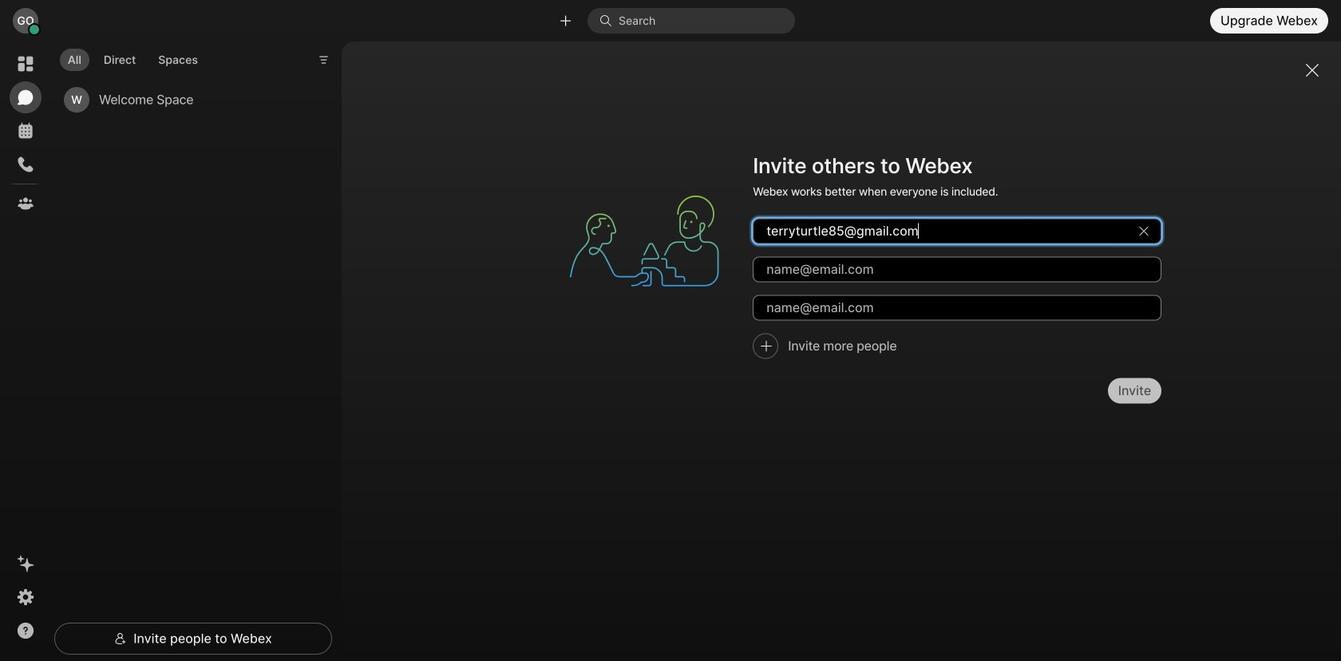 Task type: locate. For each thing, give the bounding box(es) containing it.
2 vertical spatial name@email.com email field
[[753, 295, 1162, 321]]

1 name@email.com email field from the top
[[753, 218, 1162, 244]]

webex tab list
[[10, 48, 42, 220]]

tab list
[[56, 39, 210, 76]]

welcome space list item
[[57, 80, 319, 120]]

0 vertical spatial name@email.com email field
[[753, 218, 1162, 244]]

name@email.com email field
[[753, 218, 1162, 244], [753, 257, 1162, 282], [753, 295, 1162, 321]]

navigation
[[0, 42, 51, 661]]

1 vertical spatial name@email.com email field
[[753, 257, 1162, 282]]

invite others to webex image
[[555, 152, 734, 331]]

3 name@email.com email field from the top
[[753, 295, 1162, 321]]



Task type: describe. For each thing, give the bounding box(es) containing it.
2 name@email.com email field from the top
[[753, 257, 1162, 282]]



Task type: vqa. For each thing, say whether or not it's contained in the screenshot.
text box
no



